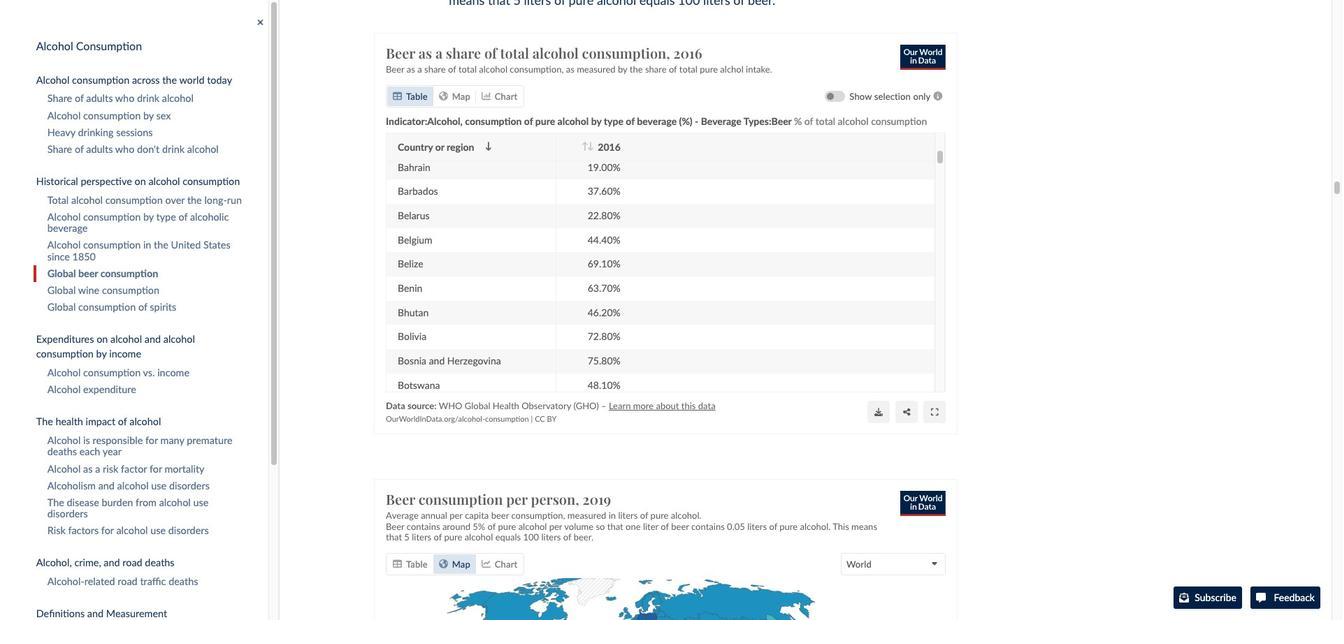 Task type: describe. For each thing, give the bounding box(es) containing it.
alcohol-
[[48, 576, 85, 588]]

beer consumption per person, 2019 average annual per capita beer consumption, measured in liters of pure alcohol. beer contains around 5% of pure alcohol per volume so that one liter of beer contains 0.05 liters of pure alcohol. this means that 5 liters of pure alcohol equals 100 liters of beer.
[[386, 490, 877, 543]]

1 vertical spatial the
[[48, 497, 64, 509]]

1 vertical spatial for
[[150, 463, 162, 475]]

heavy
[[48, 127, 76, 138]]

map for second the map button from the bottom of the page
[[452, 90, 470, 102]]

chart button for person,
[[476, 555, 523, 574]]

learn
[[609, 400, 631, 411]]

consumption down chart column icon
[[465, 115, 522, 127]]

chart column image
[[482, 92, 491, 101]]

mortality
[[165, 463, 205, 475]]

many
[[161, 435, 184, 447]]

historical perspective on alcohol consumption link
[[22, 172, 268, 192]]

chart for share
[[495, 90, 518, 102]]

0 vertical spatial a
[[435, 43, 442, 62]]

alcohol consumption link
[[22, 36, 268, 56]]

world
[[847, 559, 872, 570]]

63.70%
[[588, 282, 621, 294]]

over
[[165, 194, 185, 206]]

liters right 0.05
[[747, 521, 767, 532]]

alcohol as a risk factor for mortality link
[[34, 461, 268, 478]]

one
[[626, 521, 641, 532]]

data source: who global health observatory (gho) – learn more about this data
[[386, 400, 716, 411]]

spirits
[[150, 302, 176, 313]]

alcohol consumption by sex link
[[34, 107, 268, 124]]

table for table image at top
[[406, 90, 428, 102]]

traffic
[[140, 576, 166, 588]]

herzegovina
[[447, 355, 501, 367]]

1 vertical spatial road
[[118, 576, 138, 588]]

0 vertical spatial the
[[36, 416, 53, 428]]

consumption inside beer consumption per person, 2019 average annual per capita beer consumption, measured in liters of pure alcohol. beer contains around 5% of pure alcohol per volume so that one liter of beer contains 0.05 liters of pure alcohol. this means that 5 liters of pure alcohol equals 100 liters of beer.
[[419, 490, 503, 509]]

alcohol, crime, and road deaths link
[[22, 554, 268, 574]]

beer as a share of total alcohol consumption, 2016 link
[[386, 43, 946, 62]]

4 beer from the top
[[386, 521, 404, 532]]

subscribe button
[[1174, 587, 1242, 610]]

show
[[850, 90, 872, 102]]

global down since
[[48, 268, 76, 280]]

types:beer
[[744, 115, 792, 127]]

liters left liter
[[618, 510, 638, 521]]

person,
[[531, 490, 579, 509]]

44.40%
[[588, 234, 621, 246]]

belize
[[398, 258, 423, 270]]

expenditures
[[36, 334, 94, 346]]

related
[[85, 576, 115, 588]]

share image
[[903, 408, 910, 417]]

consumption, inside beer consumption per person, 2019 average annual per capita beer consumption, measured in liters of pure alcohol. beer contains around 5% of pure alcohol per volume so that one liter of beer contains 0.05 liters of pure alcohol. this means that 5 liters of pure alcohol equals 100 liters of beer.
[[511, 510, 565, 521]]

alcohol consumption in the united states since 1850 link
[[34, 237, 268, 266]]

global left the wine
[[48, 285, 76, 297]]

1 adults from the top
[[86, 93, 113, 105]]

indicator:alcohol,
[[386, 115, 463, 127]]

ourworldindata.org/alcohol-consumption link
[[386, 415, 529, 424]]

download image
[[874, 408, 883, 417]]

19.00%
[[588, 161, 621, 173]]

earth americas image for second the map button from the top of the page
[[439, 560, 448, 569]]

today
[[207, 74, 232, 86]]

75.80%
[[588, 355, 621, 367]]

%
[[794, 115, 802, 127]]

health
[[56, 416, 83, 428]]

the health impact of alcohol alcohol is responsible for many premature deaths each year alcohol as a risk factor for mortality alcoholism and alcohol use disorders the disease burden from alcohol use disorders risk factors for alcohol use disorders
[[36, 416, 233, 537]]

0.05
[[727, 521, 745, 532]]

historical
[[36, 176, 78, 188]]

beer inside historical perspective on alcohol consumption total alcohol consumption over the long-run alcohol consumption by type of alcoholic beverage alcohol consumption in the united states since 1850 global beer consumption global wine consumption global consumption of spirits
[[78, 268, 98, 280]]

belarus
[[398, 210, 430, 222]]

who
[[439, 400, 462, 411]]

total alcohol consumption over the long-run link
[[34, 192, 268, 209]]

consumption up 'global wine consumption' link
[[101, 268, 158, 280]]

equals
[[495, 532, 521, 543]]

since
[[48, 251, 70, 263]]

0 vertical spatial disorders
[[169, 480, 210, 492]]

liters right "100"
[[541, 532, 561, 543]]

annual
[[421, 510, 447, 521]]

69.10%
[[588, 258, 621, 270]]

1 beer from the top
[[386, 43, 415, 62]]

enter full-screen image
[[931, 408, 938, 417]]

perspective
[[81, 176, 132, 188]]

premature
[[187, 435, 233, 447]]

alchol
[[720, 64, 744, 75]]

alcoholism and alcohol use disorders link
[[34, 478, 268, 495]]

the disease burden from alcohol use disorders link
[[34, 495, 268, 523]]

measurement
[[106, 609, 167, 621]]

72.80%
[[588, 331, 621, 343]]

volume
[[564, 521, 594, 532]]

long-
[[205, 194, 227, 206]]

expenditures on alcohol and alcohol consumption by income link
[[22, 330, 268, 365]]

1 contains from the left
[[407, 521, 440, 532]]

beverage
[[701, 115, 742, 127]]

table image
[[393, 92, 402, 101]]

consumption up expenditure
[[83, 367, 141, 379]]

beer consumption per person, 2019 link
[[386, 490, 946, 509]]

1 horizontal spatial beer
[[491, 510, 509, 521]]

2 table button from the top
[[387, 555, 433, 574]]

chart button for share
[[476, 86, 523, 106]]

arrow down long image
[[485, 142, 492, 151]]

country or region
[[398, 141, 474, 153]]

1 share from the top
[[48, 93, 72, 105]]

liter
[[643, 521, 659, 532]]

map for second the map button from the top of the page
[[452, 559, 470, 570]]

wine
[[78, 285, 100, 297]]

feedback button
[[1250, 587, 1320, 610]]

table image
[[393, 560, 402, 569]]

ourworldindata.org/alcohol-consumption | cc by
[[386, 415, 557, 424]]

0 vertical spatial drink
[[137, 93, 160, 105]]

botswana
[[398, 379, 440, 391]]

0 horizontal spatial alcohol.
[[671, 510, 702, 521]]

close table of contents image
[[257, 18, 264, 26]]

risk
[[103, 463, 118, 475]]

1 vertical spatial a
[[417, 64, 422, 75]]

data
[[698, 400, 716, 411]]

states
[[204, 240, 231, 251]]

consumption down the wine
[[79, 302, 136, 313]]

the health impact of alcohol link
[[22, 413, 268, 433]]

about
[[656, 400, 679, 411]]

alcohol consumption by type of alcoholic beverage link
[[34, 209, 268, 237]]

2 beer from the top
[[386, 64, 404, 75]]

0 vertical spatial beverage
[[637, 115, 677, 127]]

expenditure
[[83, 384, 136, 396]]

sessions
[[116, 127, 153, 138]]

envelope open text image
[[1179, 593, 1189, 603]]

data
[[386, 400, 405, 411]]

measured inside 'beer as a share of total alcohol consumption, 2016 beer as a share of total alcohol consumption, as measured by the share of total pure alchol intake.'
[[577, 64, 616, 75]]

on inside historical perspective on alcohol consumption total alcohol consumption over the long-run alcohol consumption by type of alcoholic beverage alcohol consumption in the united states since 1850 global beer consumption global wine consumption global consumption of spirits
[[135, 176, 146, 188]]

beer.
[[574, 532, 593, 543]]

0 vertical spatial for
[[146, 435, 158, 447]]

subscribe
[[1195, 592, 1237, 604]]

bhutan
[[398, 307, 429, 318]]

by
[[547, 415, 557, 424]]

and inside the expenditures on alcohol and alcohol consumption by income alcohol consumption vs. income alcohol expenditure
[[145, 334, 161, 346]]

year
[[103, 446, 122, 458]]

-
[[695, 115, 699, 127]]

2 vertical spatial disorders
[[168, 525, 209, 537]]

in inside historical perspective on alcohol consumption total alcohol consumption over the long-run alcohol consumption by type of alcoholic beverage alcohol consumption in the united states since 1850 global beer consumption global wine consumption global consumption of spirits
[[143, 240, 151, 251]]

0 vertical spatial road
[[123, 558, 143, 570]]

crime,
[[75, 558, 101, 570]]

the inside 'beer as a share of total alcohol consumption, 2016 beer as a share of total alcohol consumption, as measured by the share of total pure alchol intake.'
[[630, 64, 643, 75]]

alcohol, crime, and road deaths alcohol-related road traffic deaths
[[36, 558, 198, 588]]

of inside the health impact of alcohol alcohol is responsible for many premature deaths each year alcohol as a risk factor for mortality alcoholism and alcohol use disorders the disease burden from alcohol use disorders risk factors for alcohol use disorders
[[118, 416, 127, 428]]

alcohol consumption across the world today share of adults who drink alcohol alcohol consumption by sex heavy drinking sessions share of adults who don't drink alcohol
[[36, 74, 232, 155]]

consumption down perspective
[[83, 211, 141, 223]]

definitions
[[36, 609, 85, 621]]

(%)
[[679, 115, 693, 127]]



Task type: vqa. For each thing, say whether or not it's contained in the screenshot.
rightmost That
yes



Task type: locate. For each thing, give the bounding box(es) containing it.
2016 right arrow down long icon
[[598, 141, 621, 153]]

map left chart line "image"
[[452, 559, 470, 570]]

barbados
[[398, 185, 438, 197]]

0 horizontal spatial beverage
[[48, 223, 88, 235]]

by up the 39.20%
[[591, 115, 601, 127]]

per left person,
[[506, 490, 528, 509]]

2 vertical spatial use
[[151, 525, 166, 537]]

bosnia
[[398, 355, 426, 367]]

road up the alcohol-related road traffic deaths link
[[123, 558, 143, 570]]

table right table icon
[[406, 559, 428, 570]]

beer as a share of total alcohol consumption, 2016 beer as a share of total alcohol consumption, as measured by the share of total pure alchol intake.
[[386, 43, 772, 75]]

earth americas image
[[439, 92, 448, 101], [439, 560, 448, 569]]

0 horizontal spatial a
[[95, 463, 100, 475]]

1 map from the top
[[452, 90, 470, 102]]

share of adults who drink alcohol link
[[34, 91, 268, 107]]

pure inside 'beer as a share of total alcohol consumption, 2016 beer as a share of total alcohol consumption, as measured by the share of total pure alchol intake.'
[[700, 64, 718, 75]]

1 horizontal spatial 2016
[[673, 43, 702, 62]]

0 vertical spatial income
[[109, 348, 141, 360]]

1 horizontal spatial drink
[[162, 143, 185, 155]]

type down over
[[156, 211, 176, 223]]

beer up the wine
[[78, 268, 98, 280]]

and right bosnia
[[429, 355, 445, 367]]

1 table from the top
[[406, 90, 428, 102]]

by inside 'beer as a share of total alcohol consumption, 2016 beer as a share of total alcohol consumption, as measured by the share of total pure alchol intake.'
[[618, 64, 627, 75]]

adults up drinking
[[86, 93, 113, 105]]

deaths left is
[[48, 446, 77, 458]]

0 horizontal spatial contains
[[407, 521, 440, 532]]

and down the risk
[[98, 480, 115, 492]]

0 vertical spatial chart
[[495, 90, 518, 102]]

alcohol.
[[671, 510, 702, 521], [800, 521, 831, 532]]

burden
[[102, 497, 133, 509]]

and down global consumption of spirits link
[[145, 334, 161, 346]]

bolivia
[[398, 331, 426, 343]]

1 vertical spatial share
[[48, 143, 72, 155]]

3 beer from the top
[[386, 490, 415, 509]]

beer
[[78, 268, 98, 280], [491, 510, 509, 521], [671, 521, 689, 532]]

table button down 5
[[387, 555, 433, 574]]

1 horizontal spatial in
[[609, 510, 616, 521]]

1 vertical spatial measured
[[567, 510, 606, 521]]

type up the 39.20%
[[604, 115, 623, 127]]

1 chart button from the top
[[476, 86, 523, 106]]

that right so
[[607, 521, 623, 532]]

the down alcohol consumption by type of alcoholic beverage link
[[154, 240, 169, 251]]

beverage inside historical perspective on alcohol consumption total alcohol consumption over the long-run alcohol consumption by type of alcoholic beverage alcohol consumption in the united states since 1850 global beer consumption global wine consumption global consumption of spirits
[[48, 223, 88, 235]]

1 horizontal spatial income
[[158, 367, 190, 379]]

0 horizontal spatial drink
[[137, 93, 160, 105]]

chart right chart line "image"
[[495, 559, 518, 570]]

the right over
[[187, 194, 202, 206]]

0 vertical spatial share
[[48, 93, 72, 105]]

0 vertical spatial chart button
[[476, 86, 523, 106]]

1 vertical spatial use
[[193, 497, 209, 509]]

2 vertical spatial for
[[101, 525, 114, 537]]

as inside the health impact of alcohol alcohol is responsible for many premature deaths each year alcohol as a risk factor for mortality alcoholism and alcohol use disorders the disease burden from alcohol use disorders risk factors for alcohol use disorders
[[83, 463, 93, 475]]

global up the ourworldindata.org/alcohol-consumption | cc by
[[465, 400, 490, 411]]

on right "expenditures"
[[97, 334, 108, 346]]

on inside the expenditures on alcohol and alcohol consumption by income alcohol consumption vs. income alcohol expenditure
[[97, 334, 108, 346]]

risk
[[48, 525, 66, 537]]

|
[[531, 415, 533, 424]]

message image
[[1256, 593, 1266, 603]]

chart line image
[[482, 560, 491, 569]]

income right vs.
[[158, 367, 190, 379]]

don't
[[137, 143, 160, 155]]

2 horizontal spatial beer
[[671, 521, 689, 532]]

earth americas image up indicator:alcohol,
[[439, 92, 448, 101]]

per
[[506, 490, 528, 509], [450, 510, 463, 521], [549, 521, 562, 532]]

map button
[[433, 86, 476, 106], [433, 555, 476, 574]]

2 earth americas image from the top
[[439, 560, 448, 569]]

1 who from the top
[[115, 93, 135, 105]]

1 vertical spatial type
[[156, 211, 176, 223]]

by inside the expenditures on alcohol and alcohol consumption by income alcohol consumption vs. income alcohol expenditure
[[96, 348, 107, 360]]

beer right liter
[[671, 521, 689, 532]]

contains
[[407, 521, 440, 532], [691, 521, 725, 532]]

adults down drinking
[[86, 143, 113, 155]]

2 vertical spatial deaths
[[169, 576, 198, 588]]

intake.
[[746, 64, 772, 75]]

consumption down alcohol consumption by type of alcoholic beverage link
[[83, 240, 141, 251]]

46.20%
[[588, 307, 621, 318]]

table right table image at top
[[406, 90, 428, 102]]

disease
[[67, 497, 99, 509]]

2 who from the top
[[115, 143, 135, 155]]

road down alcohol, crime, and road deaths link at bottom
[[118, 576, 138, 588]]

2 horizontal spatial a
[[435, 43, 442, 62]]

global up "expenditures"
[[48, 302, 76, 313]]

1 horizontal spatial that
[[607, 521, 623, 532]]

1 chart from the top
[[495, 90, 518, 102]]

the
[[630, 64, 643, 75], [162, 74, 177, 86], [187, 194, 202, 206], [154, 240, 169, 251]]

1 horizontal spatial alcohol.
[[800, 521, 831, 532]]

0 horizontal spatial in
[[143, 240, 151, 251]]

0 vertical spatial who
[[115, 93, 135, 105]]

the down the beer as a share of total alcohol consumption, 2016 link
[[630, 64, 643, 75]]

bahrain
[[398, 161, 430, 173]]

by inside historical perspective on alcohol consumption total alcohol consumption over the long-run alcohol consumption by type of alcoholic beverage alcohol consumption in the united states since 1850 global beer consumption global wine consumption global consumption of spirits
[[143, 211, 154, 223]]

arrow down long image
[[587, 142, 594, 151]]

0 vertical spatial earth americas image
[[439, 92, 448, 101]]

1 vertical spatial deaths
[[145, 558, 175, 570]]

chart right chart column icon
[[495, 90, 518, 102]]

1 vertical spatial map
[[452, 559, 470, 570]]

deaths inside the health impact of alcohol alcohol is responsible for many premature deaths each year alcohol as a risk factor for mortality alcoholism and alcohol use disorders the disease burden from alcohol use disorders risk factors for alcohol use disorders
[[48, 446, 77, 458]]

1 earth americas image from the top
[[439, 92, 448, 101]]

alcohol-related road traffic deaths link
[[34, 574, 268, 591]]

2 chart button from the top
[[476, 555, 523, 574]]

cc by link
[[535, 415, 557, 424]]

use down alcohol as a risk factor for mortality link
[[151, 480, 167, 492]]

0 horizontal spatial beer
[[78, 268, 98, 280]]

contains left 0.05
[[691, 521, 725, 532]]

2 share from the top
[[48, 143, 72, 155]]

0 horizontal spatial 2016
[[598, 141, 621, 153]]

5
[[404, 532, 410, 543]]

beverage
[[637, 115, 677, 127], [48, 223, 88, 235]]

chart
[[495, 90, 518, 102], [495, 559, 518, 570]]

global
[[48, 268, 76, 280], [48, 285, 76, 297], [48, 302, 76, 313], [465, 400, 490, 411]]

0 vertical spatial consumption,
[[582, 43, 670, 62]]

1 horizontal spatial beverage
[[637, 115, 677, 127]]

1 vertical spatial beverage
[[48, 223, 88, 235]]

for down the health impact of alcohol 'link'
[[146, 435, 158, 447]]

liters right 5
[[412, 532, 431, 543]]

use down mortality
[[193, 497, 209, 509]]

vs.
[[143, 367, 155, 379]]

map left chart column icon
[[452, 90, 470, 102]]

0 vertical spatial measured
[[577, 64, 616, 75]]

0 horizontal spatial that
[[386, 532, 402, 543]]

alcohol consumption
[[36, 39, 142, 52]]

1 horizontal spatial type
[[604, 115, 623, 127]]

beer right the capita
[[491, 510, 509, 521]]

table button up indicator:alcohol,
[[387, 86, 433, 106]]

0 vertical spatial use
[[151, 480, 167, 492]]

deaths up traffic in the left of the page
[[145, 558, 175, 570]]

1 horizontal spatial per
[[506, 490, 528, 509]]

and inside the health impact of alcohol alcohol is responsible for many premature deaths each year alcohol as a risk factor for mortality alcoholism and alcohol use disorders the disease burden from alcohol use disorders risk factors for alcohol use disorders
[[98, 480, 115, 492]]

selection
[[874, 90, 911, 102]]

1 vertical spatial consumption,
[[510, 64, 564, 75]]

1850
[[73, 251, 96, 263]]

alcohol
[[36, 39, 73, 52], [36, 74, 70, 86], [48, 110, 81, 121], [48, 211, 81, 223], [48, 240, 81, 251], [48, 367, 81, 379], [48, 384, 81, 396], [48, 435, 81, 447], [48, 463, 81, 475]]

country
[[398, 141, 433, 153]]

type inside historical perspective on alcohol consumption total alcohol consumption over the long-run alcohol consumption by type of alcoholic beverage alcohol consumption in the united states since 1850 global beer consumption global wine consumption global consumption of spirits
[[156, 211, 176, 223]]

1 vertical spatial 2016
[[598, 141, 621, 153]]

beverage left (%)
[[637, 115, 677, 127]]

consumption down selection
[[871, 115, 927, 127]]

share of adults who don't drink alcohol link
[[34, 141, 268, 158]]

source:
[[407, 400, 437, 411]]

earth americas image for second the map button from the bottom of the page
[[439, 92, 448, 101]]

drink right don't
[[162, 143, 185, 155]]

and down related
[[87, 609, 104, 621]]

consumption up the capita
[[419, 490, 503, 509]]

map button left chart line "image"
[[433, 555, 476, 574]]

run
[[227, 194, 242, 206]]

per left 'volume'
[[549, 521, 562, 532]]

the down alcoholism at the left of page
[[48, 497, 64, 509]]

0 horizontal spatial type
[[156, 211, 176, 223]]

–
[[601, 400, 606, 411]]

2016 up (%)
[[673, 43, 702, 62]]

on
[[135, 176, 146, 188], [97, 334, 108, 346]]

2 map button from the top
[[433, 555, 476, 574]]

in right so
[[609, 510, 616, 521]]

1 vertical spatial earth americas image
[[439, 560, 448, 569]]

for right factors
[[101, 525, 114, 537]]

by
[[618, 64, 627, 75], [143, 110, 154, 121], [591, 115, 601, 127], [143, 211, 154, 223], [96, 348, 107, 360]]

responsible
[[93, 435, 143, 447]]

disorders down mortality
[[169, 480, 210, 492]]

the left the health on the left bottom of the page
[[36, 416, 53, 428]]

expenditures on alcohol and alcohol consumption by income alcohol consumption vs. income alcohol expenditure
[[36, 334, 195, 396]]

by up expenditure
[[96, 348, 107, 360]]

share down heavy
[[48, 143, 72, 155]]

alcohol,
[[36, 558, 72, 570]]

the left world
[[162, 74, 177, 86]]

0 horizontal spatial income
[[109, 348, 141, 360]]

map button left chart column icon
[[433, 86, 476, 106]]

this
[[681, 400, 696, 411]]

ourworldindata.org/alcohol-
[[386, 415, 485, 424]]

feedback
[[1271, 592, 1315, 604]]

alcohol is responsible for many premature deaths each year link
[[34, 433, 268, 461]]

more
[[633, 400, 654, 411]]

1 vertical spatial chart button
[[476, 555, 523, 574]]

on up total alcohol consumption over the long-run link
[[135, 176, 146, 188]]

that left 5
[[386, 532, 402, 543]]

0 vertical spatial map
[[452, 90, 470, 102]]

contains left around
[[407, 521, 440, 532]]

consumption down health
[[485, 415, 529, 424]]

0 vertical spatial 2016
[[673, 43, 702, 62]]

0 vertical spatial on
[[135, 176, 146, 188]]

global beer consumption link
[[34, 266, 268, 283]]

1 vertical spatial adults
[[86, 143, 113, 155]]

health
[[493, 400, 519, 411]]

1 vertical spatial table button
[[387, 555, 433, 574]]

is
[[83, 435, 90, 447]]

2 chart from the top
[[495, 559, 518, 570]]

0 horizontal spatial on
[[97, 334, 108, 346]]

the
[[36, 416, 53, 428], [48, 497, 64, 509]]

1 vertical spatial income
[[158, 367, 190, 379]]

by down the beer as a share of total alcohol consumption, 2016 link
[[618, 64, 627, 75]]

consumption up long-
[[183, 176, 240, 188]]

income up alcohol consumption vs. income link
[[109, 348, 141, 360]]

2 vertical spatial consumption,
[[511, 510, 565, 521]]

disorders up risk
[[48, 508, 88, 520]]

table for table icon
[[406, 559, 428, 570]]

drink up the alcohol consumption by sex link
[[137, 93, 160, 105]]

0 vertical spatial in
[[143, 240, 151, 251]]

2 vertical spatial a
[[95, 463, 100, 475]]

earth americas image down around
[[439, 560, 448, 569]]

bosnia and herzegovina
[[398, 355, 501, 367]]

and inside alcohol, crime, and road deaths alcohol-related road traffic deaths
[[104, 558, 120, 570]]

2 contains from the left
[[691, 521, 725, 532]]

1 vertical spatial who
[[115, 143, 135, 155]]

alcohol. down beer consumption per person, 2019 link
[[671, 510, 702, 521]]

1 vertical spatial drink
[[162, 143, 185, 155]]

risk factors for alcohol use disorders link
[[34, 523, 268, 540]]

disorders down 'the disease burden from alcohol use disorders' link
[[168, 525, 209, 537]]

the inside alcohol consumption across the world today share of adults who drink alcohol alcohol consumption by sex heavy drinking sessions share of adults who don't drink alcohol
[[162, 74, 177, 86]]

100
[[523, 532, 539, 543]]

chart button up arrow down long image
[[476, 86, 523, 106]]

sex
[[156, 110, 171, 121]]

1 vertical spatial table
[[406, 559, 428, 570]]

by inside alcohol consumption across the world today share of adults who drink alcohol alcohol consumption by sex heavy drinking sessions share of adults who don't drink alcohol
[[143, 110, 154, 121]]

1 vertical spatial chart
[[495, 559, 518, 570]]

circle info image
[[931, 92, 946, 101]]

1 vertical spatial on
[[97, 334, 108, 346]]

measured inside beer consumption per person, 2019 average annual per capita beer consumption, measured in liters of pure alcohol. beer contains around 5% of pure alcohol per volume so that one liter of beer contains 0.05 liters of pure alcohol. this means that 5 liters of pure alcohol equals 100 liters of beer.
[[567, 510, 606, 521]]

consumption down 'historical perspective on alcohol consumption' link
[[105, 194, 163, 206]]

consumption down "global beer consumption" link
[[102, 285, 160, 297]]

for up alcoholism and alcohol use disorders link on the bottom left of page
[[150, 463, 162, 475]]

alcohol. left this
[[800, 521, 831, 532]]

by left the sex
[[143, 110, 154, 121]]

learn more about this data link
[[609, 400, 716, 411]]

share
[[446, 43, 481, 62], [424, 64, 446, 75], [645, 64, 667, 75]]

consumption down consumption
[[72, 74, 130, 86]]

belgium
[[398, 234, 432, 246]]

impact
[[86, 416, 116, 428]]

only
[[913, 90, 931, 102]]

benin
[[398, 282, 422, 294]]

across
[[132, 74, 160, 86]]

2 table from the top
[[406, 559, 428, 570]]

deaths
[[48, 446, 77, 458], [145, 558, 175, 570], [169, 576, 198, 588]]

map
[[452, 90, 470, 102], [452, 559, 470, 570]]

deaths right traffic in the left of the page
[[169, 576, 198, 588]]

chart for person,
[[495, 559, 518, 570]]

1 table button from the top
[[387, 86, 433, 106]]

and
[[145, 334, 161, 346], [429, 355, 445, 367], [98, 480, 115, 492], [104, 558, 120, 570], [87, 609, 104, 621]]

use down 'the disease burden from alcohol use disorders' link
[[151, 525, 166, 537]]

consumption down "expenditures"
[[36, 348, 94, 360]]

share up heavy
[[48, 93, 72, 105]]

1 horizontal spatial on
[[135, 176, 146, 188]]

road
[[123, 558, 143, 570], [118, 576, 138, 588]]

2 map from the top
[[452, 559, 470, 570]]

beverage up since
[[48, 223, 88, 235]]

0 vertical spatial table button
[[387, 86, 433, 106]]

0 vertical spatial type
[[604, 115, 623, 127]]

consumption
[[72, 74, 130, 86], [83, 110, 141, 121], [465, 115, 522, 127], [871, 115, 927, 127], [183, 176, 240, 188], [105, 194, 163, 206], [83, 211, 141, 223], [83, 240, 141, 251], [101, 268, 158, 280], [102, 285, 160, 297], [79, 302, 136, 313], [36, 348, 94, 360], [83, 367, 141, 379], [485, 415, 529, 424], [419, 490, 503, 509]]

this
[[833, 521, 849, 532]]

chart button down equals
[[476, 555, 523, 574]]

in down alcohol consumption by type of alcoholic beverage link
[[143, 240, 151, 251]]

per left the capita
[[450, 510, 463, 521]]

37.60%
[[588, 185, 621, 197]]

heavy drinking sessions link
[[34, 124, 268, 141]]

1 vertical spatial disorders
[[48, 508, 88, 520]]

5%
[[473, 521, 485, 532]]

1 map button from the top
[[433, 86, 476, 106]]

0 vertical spatial deaths
[[48, 446, 77, 458]]

2 adults from the top
[[86, 143, 113, 155]]

by down total alcohol consumption over the long-run link
[[143, 211, 154, 223]]

1 vertical spatial in
[[609, 510, 616, 521]]

39.20%
[[588, 137, 621, 149]]

0 horizontal spatial per
[[450, 510, 463, 521]]

1 horizontal spatial contains
[[691, 521, 725, 532]]

48.10%
[[588, 379, 621, 391]]

a inside the health impact of alcohol alcohol is responsible for many premature deaths each year alcohol as a risk factor for mortality alcoholism and alcohol use disorders the disease burden from alcohol use disorders risk factors for alcohol use disorders
[[95, 463, 100, 475]]

0 vertical spatial adults
[[86, 93, 113, 105]]

means
[[851, 521, 877, 532]]

and up related
[[104, 558, 120, 570]]

2019
[[582, 490, 611, 509]]

0 vertical spatial table
[[406, 90, 428, 102]]

alcohol
[[533, 43, 579, 62], [479, 64, 507, 75], [162, 93, 194, 105], [558, 115, 589, 127], [838, 115, 869, 127], [187, 143, 219, 155], [149, 176, 180, 188], [71, 194, 103, 206], [111, 334, 142, 346], [164, 334, 195, 346], [130, 416, 161, 428], [117, 480, 149, 492], [159, 497, 191, 509], [518, 521, 547, 532], [116, 525, 148, 537], [465, 532, 493, 543]]

2 horizontal spatial per
[[549, 521, 562, 532]]

arrow up long image
[[581, 142, 588, 151]]

alcohol consumption vs. income link
[[34, 365, 268, 382]]

global consumption of spirits link
[[34, 300, 268, 316]]

in inside beer consumption per person, 2019 average annual per capita beer consumption, measured in liters of pure alcohol. beer contains around 5% of pure alcohol per volume so that one liter of beer contains 0.05 liters of pure alcohol. this means that 5 liters of pure alcohol equals 100 liters of beer.
[[609, 510, 616, 521]]

united
[[171, 240, 201, 251]]

0 vertical spatial map button
[[433, 86, 476, 106]]

who down sessions
[[115, 143, 135, 155]]

who down alcohol consumption across the world today link
[[115, 93, 135, 105]]

1 horizontal spatial a
[[417, 64, 422, 75]]

1 vertical spatial map button
[[433, 555, 476, 574]]

world
[[179, 74, 205, 86]]

consumption up drinking
[[83, 110, 141, 121]]

2016 inside 'beer as a share of total alcohol consumption, 2016 beer as a share of total alcohol consumption, as measured by the share of total pure alchol intake.'
[[673, 43, 702, 62]]



